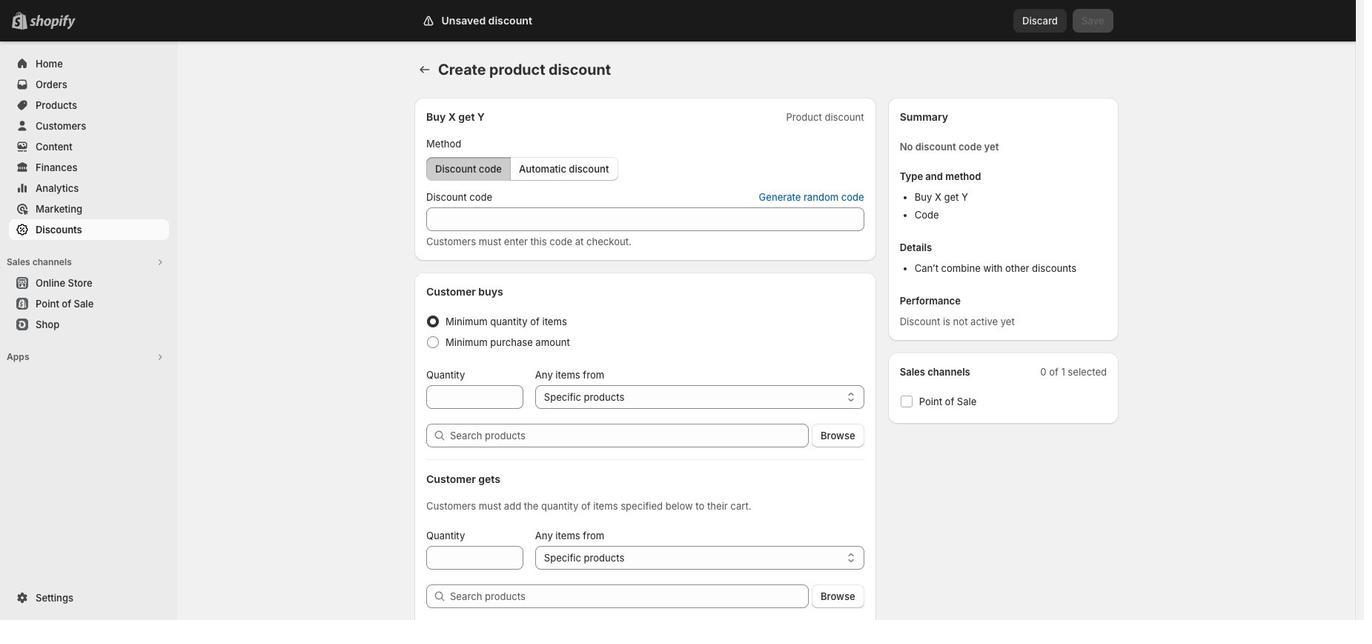 Task type: describe. For each thing, give the bounding box(es) containing it.
Search products text field
[[450, 424, 809, 448]]

Search products text field
[[450, 585, 809, 609]]



Task type: locate. For each thing, give the bounding box(es) containing it.
None text field
[[427, 547, 524, 570]]

None text field
[[427, 208, 865, 231], [427, 386, 524, 409], [427, 208, 865, 231], [427, 386, 524, 409]]

shopify image
[[30, 15, 76, 30]]



Task type: vqa. For each thing, say whether or not it's contained in the screenshot.
Shopify image
yes



